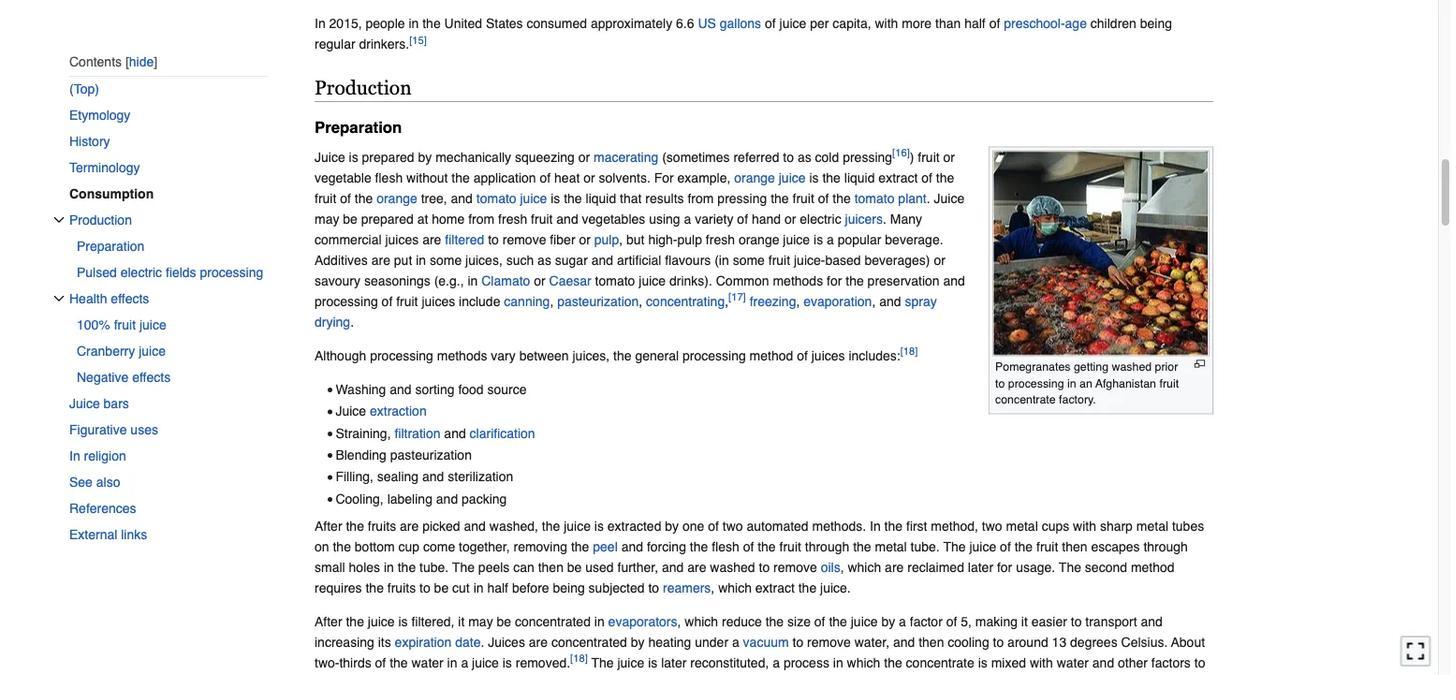 Task type: describe. For each thing, give the bounding box(es) containing it.
approximately
[[591, 17, 673, 32]]

and inside . juice may be prepared at home from fresh fruit and vegetables using a variety of hand or electric
[[557, 212, 579, 227]]

savoury
[[315, 274, 361, 289]]

the inside the juice is later reconstituted, a process in which the concentrate is mixed with water and other factors to
[[592, 656, 614, 671]]

sharp
[[1100, 519, 1133, 534]]

for for later
[[997, 560, 1013, 575]]

a inside the juice is later reconstituted, a process in which the concentrate is mixed with water and other factors to
[[773, 656, 780, 671]]

application
[[474, 171, 536, 185]]

13
[[1052, 635, 1067, 650]]

references link
[[69, 495, 268, 522]]

transport
[[1086, 614, 1138, 629]]

by inside after the fruits are picked and washed, the juice is extracted by one of two automated methods. in the first method, two metal cups with sharp metal tubes on the bottom cup come together, removing the
[[665, 519, 679, 534]]

fresh inside , but high-pulp fresh orange juice is a popular beverage. additives are put in some juices, such as sugar and artificial flavours (in some fruit juice-based beverages) or savoury seasonings (e.g., in
[[706, 232, 735, 247]]

vacuum
[[743, 635, 789, 650]]

be up juices
[[497, 614, 512, 629]]

juice inside after the fruits are picked and washed, the juice is extracted by one of two automated methods. in the first method, two metal cups with sharp metal tubes on the bottom cup come together, removing the
[[564, 519, 591, 534]]

of down cold
[[818, 191, 829, 206]]

processing down canning , pasteurization , concentrating , [17] freezing , evaporation , and
[[683, 348, 746, 363]]

in for in religion
[[69, 449, 80, 464]]

2 horizontal spatial metal
[[1137, 519, 1169, 534]]

are inside , which are reclaimed later for usage. the second method requires the fruits to be cut in half before being subjected to
[[885, 560, 904, 575]]

pasteurization inside the washing and sorting food source juice extraction straining, filtration and clarification blending pasteurization filling, sealing and sterilization cooling, labeling and packing
[[390, 448, 472, 463]]

x small image for production
[[53, 214, 65, 226]]

effects for negative effects
[[132, 370, 171, 385]]

or right heat on the top of page
[[584, 171, 595, 185]]

[18] inside 'although processing methods vary between juices, the general processing method of juices includes: [18]'
[[901, 346, 918, 358]]

people
[[366, 17, 405, 32]]

or inside , but high-pulp fresh orange juice is a popular beverage. additives are put in some juices, such as sugar and artificial flavours (in some fruit juice-based beverages) or savoury seasonings (e.g., in
[[934, 253, 946, 268]]

to inside the juice is later reconstituted, a process in which the concentrate is mixed with water and other factors to
[[1195, 656, 1206, 671]]

see
[[69, 475, 93, 490]]

of inside 'although processing methods vary between juices, the general processing method of juices includes: [18]'
[[797, 348, 808, 363]]

freezing link
[[750, 294, 797, 309]]

states
[[486, 17, 523, 32]]

sterilization
[[448, 470, 514, 485]]

but
[[627, 232, 645, 247]]

plant
[[899, 191, 927, 206]]

0 vertical spatial from
[[688, 191, 714, 206]]

washed inside pomegranates getting washed prior to processing in an afghanistan fruit concentrate factory.
[[1112, 361, 1152, 374]]

fruit down cups
[[1037, 540, 1059, 555]]

in 2015, people in the united states consumed approximately 6.6 us gallons of juice per capita, with more than half of preschool-age
[[315, 17, 1087, 32]]

electric inside . juice may be prepared at home from fresh fruit and vegetables using a variety of hand or electric
[[800, 212, 842, 227]]

1 vertical spatial tube.
[[420, 560, 449, 575]]

references
[[69, 501, 136, 516]]

and right filtration
[[444, 426, 466, 441]]

source
[[488, 382, 527, 397]]

popular
[[838, 232, 882, 247]]

of inside to remove water, and then cooling to around 13 degrees celsius. about two-thirds of the water in a juice is removed.
[[375, 656, 386, 671]]

subjected
[[589, 581, 645, 596]]

to inside juice is prepared by mechanically squeezing or macerating (sometimes referred to as cold pressing [16]
[[783, 150, 794, 165]]

and inside canning , pasteurization , concentrating , [17] freezing , evaporation , and
[[880, 294, 902, 309]]

juice inside the juice is later reconstituted, a process in which the concentrate is mixed with water and other factors to
[[618, 656, 645, 671]]

and inside tomato juice drinks). common methods for the preservation and processing of fruit juices include
[[944, 274, 966, 289]]

fruit inside ) fruit or vegetable flesh without the application of heat or solvents. for example,
[[918, 150, 940, 165]]

in inside to remove water, and then cooling to around 13 degrees celsius. about two-thirds of the water in a juice is removed.
[[447, 656, 458, 671]]

1 through from the left
[[805, 540, 850, 555]]

to remove water, and then cooling to around 13 degrees celsius. about two-thirds of the water in a juice is removed.
[[315, 635, 1206, 671]]

common
[[716, 274, 770, 289]]

extract for the
[[756, 581, 795, 596]]

which up reduce
[[719, 581, 752, 596]]

, but high-pulp fresh orange juice is a popular beverage. additives are put in some juices, such as sugar and artificial flavours (in some fruit juice-based beverages) or savoury seasonings (e.g., in
[[315, 232, 946, 289]]

although
[[315, 348, 366, 363]]

. for . juice may be prepared at home from fresh fruit and vegetables using a variety of hand or electric
[[927, 191, 931, 206]]

external links link
[[69, 522, 268, 548]]

orange for orange juice
[[735, 171, 775, 185]]

of up plant
[[922, 171, 933, 185]]

juice inside and forcing the flesh of the fruit through the metal tube. the juice of the fruit then escapes through small holes in the tube. the peels can then be used further, and are washed to remove
[[970, 540, 997, 555]]

in up the expiration date . juices are concentrated by heating under a vacuum
[[595, 614, 605, 629]]

of right size
[[815, 614, 826, 629]]

juice up figurative
[[69, 396, 100, 411]]

1 horizontal spatial metal
[[1006, 519, 1039, 534]]

vacuum link
[[743, 635, 789, 650]]

variety
[[695, 212, 734, 227]]

labeling
[[387, 492, 433, 507]]

or inside . juice may be prepared at home from fresh fruit and vegetables using a variety of hand or electric
[[785, 212, 797, 227]]

commercial
[[315, 232, 382, 247]]

the inside , which are reclaimed later for usage. the second method requires the fruits to be cut in half before being subjected to
[[366, 581, 384, 596]]

oils
[[821, 560, 841, 575]]

method for second
[[1131, 560, 1175, 575]]

to down 'further,'
[[649, 581, 660, 596]]

0 horizontal spatial production
[[69, 212, 132, 227]]

juice down application
[[520, 191, 547, 206]]

juice up negative effects link
[[139, 344, 166, 359]]

juice down the referred
[[779, 171, 806, 185]]

and up home
[[451, 191, 473, 206]]

juices inside 'although processing methods vary between juices, the general processing method of juices includes: [18]'
[[812, 348, 845, 363]]

in right put
[[416, 253, 426, 268]]

0 vertical spatial concentrated
[[515, 614, 591, 629]]

reconstituted,
[[691, 656, 769, 671]]

see also
[[69, 475, 120, 490]]

prepared inside juice is prepared by mechanically squeezing or macerating (sometimes referred to as cold pressing [16]
[[362, 150, 415, 165]]

many
[[891, 212, 923, 227]]

after for after the fruits are picked and washed, the juice is extracted by one of two automated methods. in the first method, two metal cups with sharp metal tubes on the bottom cup come together, removing the
[[315, 519, 342, 534]]

flesh inside and forcing the flesh of the fruit through the metal tube. the juice of the fruit then escapes through small holes in the tube. the peels can then be used further, and are washed to remove
[[712, 540, 740, 555]]

consumption link
[[69, 181, 281, 207]]

which inside the juice is later reconstituted, a process in which the concentrate is mixed with water and other factors to
[[847, 656, 881, 671]]

fruit down automated
[[780, 540, 802, 555]]

to down making
[[993, 635, 1004, 650]]

see also link
[[69, 469, 268, 495]]

high-
[[649, 232, 678, 247]]

0 vertical spatial with
[[875, 17, 899, 32]]

are up removed.
[[529, 635, 548, 650]]

macerating link
[[594, 150, 659, 165]]

0 vertical spatial [18] link
[[901, 346, 918, 358]]

figurative uses link
[[69, 417, 268, 443]]

preschool-
[[1004, 17, 1066, 32]]

1 vertical spatial then
[[538, 560, 564, 575]]

(e.g.,
[[434, 274, 464, 289]]

fruit down orange juice 'link'
[[793, 191, 815, 206]]

0 vertical spatial half
[[965, 17, 986, 32]]

liquid inside is the liquid extract of the fruit of the
[[845, 171, 875, 185]]

it inside , which reduce the size of the juice by a factor of 5, making it easier to transport and increasing its
[[1022, 614, 1028, 629]]

other
[[1118, 656, 1148, 671]]

vegetable
[[315, 171, 372, 185]]

of inside . juice may be prepared at home from fresh fruit and vegetables using a variety of hand or electric
[[737, 212, 748, 227]]

and down forcing
[[662, 560, 684, 575]]

second
[[1085, 560, 1128, 575]]

methods.
[[813, 519, 867, 534]]

remove inside and forcing the flesh of the fruit through the metal tube. the juice of the fruit then escapes through small holes in the tube. the peels can then be used further, and are washed to remove
[[774, 560, 817, 575]]

0 horizontal spatial liquid
[[586, 191, 617, 206]]

to right filtered
[[488, 232, 499, 247]]

the down 'method,'
[[944, 540, 966, 555]]

the inside tomato juice drinks). common methods for the preservation and processing of fruit juices include
[[846, 274, 864, 289]]

0 horizontal spatial electric
[[121, 265, 162, 280]]

is up expiration
[[399, 614, 408, 629]]

preschool-age link
[[1004, 17, 1087, 32]]

is down the heating
[[648, 656, 658, 671]]

and up picked
[[436, 492, 458, 507]]

or up canning
[[534, 274, 546, 289]]

caesar
[[549, 274, 592, 289]]

in inside and forcing the flesh of the fruit through the metal tube. the juice of the fruit then escapes through small holes in the tube. the peels can then be used further, and are washed to remove
[[384, 560, 394, 575]]

is inside , but high-pulp fresh orange juice is a popular beverage. additives are put in some juices, such as sugar and artificial flavours (in some fruit juice-based beverages) or savoury seasonings (e.g., in
[[814, 232, 823, 247]]

0 vertical spatial remove
[[503, 232, 546, 247]]

reamers link
[[663, 581, 711, 596]]

2 horizontal spatial then
[[1062, 540, 1088, 555]]

negative effects
[[77, 370, 171, 385]]

juices, inside , but high-pulp fresh orange juice is a popular beverage. additives are put in some juices, such as sugar and artificial flavours (in some fruit juice-based beverages) or savoury seasonings (e.g., in
[[466, 253, 503, 268]]

religion
[[84, 449, 126, 464]]

of up , which are reclaimed later for usage. the second method requires the fruits to be cut in half before being subjected to
[[743, 540, 754, 555]]

extraction link
[[370, 404, 427, 419]]

general
[[635, 348, 679, 363]]

getting
[[1074, 361, 1109, 374]]

removing
[[514, 540, 568, 555]]

in inside the juice is later reconstituted, a process in which the concentrate is mixed with water and other factors to
[[833, 656, 844, 671]]

. for . many commercial juices are
[[883, 212, 887, 227]]

1 vertical spatial concentrated
[[552, 635, 627, 650]]

pomegranates
[[996, 361, 1071, 374]]

contents hide
[[69, 54, 154, 69]]

food
[[458, 382, 484, 397]]

juicers
[[845, 212, 883, 227]]

2 some from the left
[[733, 253, 765, 268]]

juice inside , but high-pulp fresh orange juice is a popular beverage. additives are put in some juices, such as sugar and artificial flavours (in some fruit juice-based beverages) or savoury seasonings (e.g., in
[[783, 232, 810, 247]]

after for after the juice is filtered, it may be concentrated in evaporators
[[315, 614, 342, 629]]

cup
[[399, 540, 420, 555]]

the inside to remove water, and then cooling to around 13 degrees celsius. about two-thirds of the water in a juice is removed.
[[390, 656, 408, 671]]

expiration
[[395, 635, 452, 650]]

peels
[[478, 560, 510, 575]]

in up include
[[468, 274, 478, 289]]

juice-
[[794, 253, 826, 268]]

to up 'filtered,'
[[420, 581, 431, 596]]

cooling,
[[336, 492, 384, 507]]

juice left per
[[780, 17, 807, 32]]

be inside . juice may be prepared at home from fresh fruit and vegetables using a variety of hand or electric
[[343, 212, 358, 227]]

is down heat on the top of page
[[551, 191, 560, 206]]

. juice may be prepared at home from fresh fruit and vegetables using a variety of hand or electric
[[315, 191, 965, 227]]

washing
[[336, 382, 386, 397]]

of down vegetable
[[340, 191, 351, 206]]

of up making
[[1000, 540, 1011, 555]]

half inside , which are reclaimed later for usage. the second method requires the fruits to be cut in half before being subjected to
[[487, 581, 509, 596]]

negative
[[77, 370, 129, 385]]

metal inside and forcing the flesh of the fruit through the metal tube. the juice of the fruit then escapes through small holes in the tube. the peels can then be used further, and are washed to remove
[[875, 540, 907, 555]]

pulp link
[[595, 232, 619, 247]]

more
[[902, 17, 932, 32]]

etymology link
[[69, 102, 268, 128]]

or left pulp link
[[579, 232, 591, 247]]

spray
[[905, 294, 937, 309]]

0 vertical spatial tube.
[[911, 540, 940, 555]]

etymology
[[69, 108, 131, 123]]

orange inside , but high-pulp fresh orange juice is a popular beverage. additives are put in some juices, such as sugar and artificial flavours (in some fruit juice-based beverages) or savoury seasonings (e.g., in
[[739, 232, 780, 247]]

and forcing the flesh of the fruit through the metal tube. the juice of the fruit then escapes through small holes in the tube. the peels can then be used further, and are washed to remove
[[315, 540, 1189, 575]]

be inside and forcing the flesh of the fruit through the metal tube. the juice of the fruit then escapes through small holes in the tube. the peels can then be used further, and are washed to remove
[[567, 560, 582, 575]]

by inside juice is prepared by mechanically squeezing or macerating (sometimes referred to as cold pressing [16]
[[418, 150, 432, 165]]

put
[[394, 253, 412, 268]]

water inside to remove water, and then cooling to around 13 degrees celsius. about two-thirds of the water in a juice is removed.
[[412, 656, 444, 671]]

and inside after the fruits are picked and washed, the juice is extracted by one of two automated methods. in the first method, two metal cups with sharp metal tubes on the bottom cup come together, removing the
[[464, 519, 486, 534]]

juice inside the washing and sorting food source juice extraction straining, filtration and clarification blending pasteurization filling, sealing and sterilization cooling, labeling and packing
[[336, 404, 366, 419]]

that
[[620, 191, 642, 206]]

a inside , which reduce the size of the juice by a factor of 5, making it easier to transport and increasing its
[[899, 614, 907, 629]]

of left 5,
[[947, 614, 958, 629]]

from inside . juice may be prepared at home from fresh fruit and vegetables using a variety of hand or electric
[[469, 212, 495, 227]]

a up the reconstituted,
[[732, 635, 740, 650]]

100%
[[77, 317, 110, 332]]

artificial
[[617, 253, 662, 268]]

referred
[[734, 150, 780, 165]]

juice inside juice is prepared by mechanically squeezing or macerating (sometimes referred to as cold pressing [16]
[[315, 150, 345, 165]]

fields
[[166, 265, 196, 280]]

and up extraction link at left
[[390, 382, 412, 397]]

remove inside to remove water, and then cooling to around 13 degrees celsius. about two-thirds of the water in a juice is removed.
[[807, 635, 851, 650]]

. left juices
[[481, 635, 485, 650]]

0 horizontal spatial pressing
[[718, 191, 767, 206]]

a inside , but high-pulp fresh orange juice is a popular beverage. additives are put in some juices, such as sugar and artificial flavours (in some fruit juice-based beverages) or savoury seasonings (e.g., in
[[827, 232, 834, 247]]

by inside , which reduce the size of the juice by a factor of 5, making it easier to transport and increasing its
[[882, 614, 896, 629]]

is inside juice is prepared by mechanically squeezing or macerating (sometimes referred to as cold pressing [16]
[[349, 150, 358, 165]]

and up labeling
[[422, 470, 444, 485]]

by down evaporators link
[[631, 635, 645, 650]]

processing inside pomegranates getting washed prior to processing in an afghanistan fruit concentrate factory.
[[1009, 377, 1065, 390]]

1 horizontal spatial production
[[315, 76, 412, 99]]

juices
[[488, 635, 525, 650]]

0 horizontal spatial [18] link
[[571, 654, 588, 665]]

sorting
[[415, 382, 455, 397]]

for for methods
[[827, 274, 842, 289]]

(top)
[[69, 81, 99, 96]]

for
[[654, 171, 674, 185]]

, inside , which reduce the size of the juice by a factor of 5, making it easier to transport and increasing its
[[678, 614, 681, 629]]

age
[[1066, 17, 1087, 32]]

cranberry juice link
[[77, 338, 268, 364]]

processing up sorting
[[370, 348, 434, 363]]

example,
[[678, 171, 731, 185]]

tomato juice link
[[477, 191, 547, 206]]



Task type: vqa. For each thing, say whether or not it's contained in the screenshot.
PREPARATION
yes



Task type: locate. For each thing, give the bounding box(es) containing it.
forcing
[[647, 540, 687, 555]]

juice is prepared by mechanically squeezing or macerating (sometimes referred to as cold pressing [16]
[[315, 148, 910, 165]]

and inside , but high-pulp fresh orange juice is a popular beverage. additives are put in some juices, such as sugar and artificial flavours (in some fruit juice-based beverages) or savoury seasonings (e.g., in
[[592, 253, 614, 268]]

1 horizontal spatial fresh
[[706, 232, 735, 247]]

. inside . many commercial juices are
[[883, 212, 887, 227]]

0 horizontal spatial then
[[538, 560, 564, 575]]

orange juice link
[[735, 171, 806, 185]]

flesh up orange link
[[375, 171, 403, 185]]

pasteurization inside canning , pasteurization , concentrating , [17] freezing , evaporation , and
[[557, 294, 639, 309]]

2 vertical spatial juices
[[812, 348, 845, 363]]

method down escapes
[[1131, 560, 1175, 575]]

which inside , which reduce the size of the juice by a factor of 5, making it easier to transport and increasing its
[[685, 614, 719, 629]]

processing inside tomato juice drinks). common methods for the preservation and processing of fruit juices include
[[315, 294, 378, 309]]

drinks).
[[670, 274, 713, 289]]

1 vertical spatial method
[[1131, 560, 1175, 575]]

and up fiber
[[557, 212, 579, 227]]

0 vertical spatial extract
[[879, 171, 918, 185]]

1 horizontal spatial some
[[733, 253, 765, 268]]

washed up reamers , which extract the juice.
[[710, 560, 756, 575]]

regular
[[315, 37, 356, 52]]

fruits inside , which are reclaimed later for usage. the second method requires the fruits to be cut in half before being subjected to
[[388, 581, 416, 596]]

0 vertical spatial as
[[798, 150, 812, 165]]

for left usage. in the bottom of the page
[[997, 560, 1013, 575]]

health
[[69, 291, 107, 306]]

being
[[1141, 17, 1173, 32], [553, 581, 585, 596]]

1 vertical spatial as
[[538, 253, 552, 268]]

mechanically
[[436, 150, 512, 165]]

0 horizontal spatial tomato
[[477, 191, 517, 206]]

a inside to remove water, and then cooling to around 13 degrees celsius. about two-thirds of the water in a juice is removed.
[[461, 656, 469, 671]]

0 vertical spatial being
[[1141, 17, 1173, 32]]

remove
[[503, 232, 546, 247], [774, 560, 817, 575], [807, 635, 851, 650]]

is inside to remove water, and then cooling to around 13 degrees celsius. about two-thirds of the water in a juice is removed.
[[503, 656, 512, 671]]

1 vertical spatial effects
[[132, 370, 171, 385]]

after up increasing
[[315, 614, 342, 629]]

factory.
[[1059, 393, 1097, 407]]

) fruit or vegetable flesh without the application of heat or solvents. for example,
[[315, 150, 955, 185]]

1 x small image from the top
[[53, 214, 65, 226]]

1 horizontal spatial being
[[1141, 17, 1173, 32]]

2 it from the left
[[1022, 614, 1028, 629]]

1 horizontal spatial method
[[1131, 560, 1175, 575]]

further,
[[618, 560, 659, 575]]

methods down juice-
[[773, 274, 823, 289]]

terminology
[[69, 160, 140, 175]]

2 through from the left
[[1144, 540, 1189, 555]]

1 vertical spatial from
[[469, 212, 495, 227]]

two right 'method,'
[[982, 519, 1003, 534]]

1 vertical spatial production
[[69, 212, 132, 227]]

after inside after the fruits are picked and washed, the juice is extracted by one of two automated methods. in the first method, two metal cups with sharp metal tubes on the bottom cup come together, removing the
[[315, 519, 342, 534]]

in inside after the fruits are picked and washed, the juice is extracted by one of two automated methods. in the first method, two metal cups with sharp metal tubes on the bottom cup come together, removing the
[[870, 519, 881, 534]]

it up around
[[1022, 614, 1028, 629]]

about
[[1172, 635, 1206, 650]]

pulp inside , but high-pulp fresh orange juice is a popular beverage. additives are put in some juices, such as sugar and artificial flavours (in some fruit juice-based beverages) or savoury seasonings (e.g., in
[[678, 232, 702, 247]]

0 horizontal spatial through
[[805, 540, 850, 555]]

0 horizontal spatial being
[[553, 581, 585, 596]]

1 horizontal spatial pulp
[[678, 232, 702, 247]]

washed up afghanistan
[[1112, 361, 1152, 374]]

fresh down tomato juice link
[[498, 212, 528, 227]]

cooling
[[948, 635, 990, 650]]

1 horizontal spatial for
[[997, 560, 1013, 575]]

is inside is the liquid extract of the fruit of the
[[810, 171, 819, 185]]

a inside . juice may be prepared at home from fresh fruit and vegetables using a variety of hand or electric
[[684, 212, 692, 227]]

.
[[927, 191, 931, 206], [883, 212, 887, 227], [350, 315, 354, 330], [481, 635, 485, 650]]

which inside , which are reclaimed later for usage. the second method requires the fruits to be cut in half before being subjected to
[[848, 560, 882, 575]]

a right using
[[684, 212, 692, 227]]

the inside ) fruit or vegetable flesh without the application of heat or solvents. for example,
[[452, 171, 470, 185]]

figurative uses
[[69, 422, 158, 437]]

sugar
[[555, 253, 588, 268]]

0 horizontal spatial some
[[430, 253, 462, 268]]

juice inside . juice may be prepared at home from fresh fruit and vegetables using a variety of hand or electric
[[934, 191, 965, 206]]

or inside juice is prepared by mechanically squeezing or macerating (sometimes referred to as cold pressing [16]
[[579, 150, 590, 165]]

juice right plant
[[934, 191, 965, 206]]

as inside , but high-pulp fresh orange juice is a popular beverage. additives are put in some juices, such as sugar and artificial flavours (in some fruit juice-based beverages) or savoury seasonings (e.g., in
[[538, 253, 552, 268]]

of down its
[[375, 656, 386, 671]]

home
[[432, 212, 465, 227]]

0 horizontal spatial metal
[[875, 540, 907, 555]]

in
[[315, 17, 326, 32], [69, 449, 80, 464], [870, 519, 881, 534]]

juice inside to remove water, and then cooling to around 13 degrees celsius. about two-thirds of the water in a juice is removed.
[[472, 656, 499, 671]]

2 water from the left
[[1057, 656, 1089, 671]]

flesh up , which are reclaimed later for usage. the second method requires the fruits to be cut in half before being subjected to
[[712, 540, 740, 555]]

2 vertical spatial orange
[[739, 232, 780, 247]]

0 horizontal spatial in
[[69, 449, 80, 464]]

1 vertical spatial remove
[[774, 560, 817, 575]]

0 horizontal spatial tube.
[[420, 560, 449, 575]]

from
[[688, 191, 714, 206], [469, 212, 495, 227]]

1 horizontal spatial later
[[968, 560, 994, 575]]

0 vertical spatial preparation
[[315, 119, 402, 137]]

1 horizontal spatial liquid
[[845, 171, 875, 185]]

filtered link
[[445, 232, 485, 247]]

of inside after the fruits are picked and washed, the juice is extracted by one of two automated methods. in the first method, two metal cups with sharp metal tubes on the bottom cup come together, removing the
[[708, 519, 719, 534]]

1 horizontal spatial juices,
[[573, 348, 610, 363]]

0 vertical spatial concentrate
[[996, 393, 1056, 407]]

[15] link
[[409, 35, 427, 47]]

effects for health effects
[[111, 291, 149, 306]]

0 vertical spatial juices,
[[466, 253, 503, 268]]

the right usage. in the bottom of the page
[[1059, 560, 1082, 575]]

. for .
[[350, 315, 354, 330]]

an
[[1080, 377, 1093, 390]]

on
[[315, 540, 329, 555]]

1 horizontal spatial half
[[965, 17, 986, 32]]

and down extracted
[[622, 540, 643, 555]]

juice up its
[[368, 614, 395, 629]]

fruits inside after the fruits are picked and washed, the juice is extracted by one of two automated methods. in the first method, two metal cups with sharp metal tubes on the bottom cup come together, removing the
[[368, 519, 396, 534]]

to up reamers , which extract the juice.
[[759, 560, 770, 575]]

to right 'easier'
[[1071, 614, 1082, 629]]

juice inside tomato juice drinks). common methods for the preservation and processing of fruit juices include
[[639, 274, 666, 289]]

cut
[[452, 581, 470, 596]]

juices, down filtered
[[466, 253, 503, 268]]

filtered to remove fiber or pulp
[[445, 232, 619, 247]]

concentrate for is
[[906, 656, 975, 671]]

in inside , which are reclaimed later for usage. the second method requires the fruits to be cut in half before being subjected to
[[474, 581, 484, 596]]

1 vertical spatial [18]
[[571, 654, 588, 665]]

fruit inside tomato juice drinks). common methods for the preservation and processing of fruit juices include
[[396, 294, 418, 309]]

0 vertical spatial liquid
[[845, 171, 875, 185]]

x small image
[[53, 214, 65, 226], [53, 293, 65, 304]]

0 vertical spatial in
[[315, 17, 326, 32]]

through
[[805, 540, 850, 555], [1144, 540, 1189, 555]]

preparation up vegetable
[[315, 119, 402, 137]]

concentrate down pomegranates
[[996, 393, 1056, 407]]

0 vertical spatial fruits
[[368, 519, 396, 534]]

0 vertical spatial for
[[827, 274, 842, 289]]

remove up process
[[807, 635, 851, 650]]

under
[[695, 635, 729, 650]]

1 vertical spatial washed
[[710, 560, 756, 575]]

using
[[649, 212, 681, 227]]

removed.
[[516, 656, 571, 671]]

juice up vegetable
[[315, 150, 345, 165]]

is inside after the fruits are picked and washed, the juice is extracted by one of two automated methods. in the first method, two metal cups with sharp metal tubes on the bottom cup come together, removing the
[[595, 519, 604, 534]]

through up oils link
[[805, 540, 850, 555]]

requires
[[315, 581, 362, 596]]

pulsed electric fields processing link
[[77, 259, 268, 286]]

heating
[[649, 635, 692, 650]]

a up based
[[827, 232, 834, 247]]

0 horizontal spatial fresh
[[498, 212, 528, 227]]

0 vertical spatial washed
[[1112, 361, 1152, 374]]

capita,
[[833, 17, 872, 32]]

is down cooling at the right of page
[[978, 656, 988, 671]]

0 horizontal spatial with
[[875, 17, 899, 32]]

2 x small image from the top
[[53, 293, 65, 304]]

0 horizontal spatial methods
[[437, 348, 487, 363]]

0 horizontal spatial flesh
[[375, 171, 403, 185]]

methods inside tomato juice drinks). common methods for the preservation and processing of fruit juices include
[[773, 274, 823, 289]]

in left an
[[1068, 377, 1077, 390]]

0 vertical spatial flesh
[[375, 171, 403, 185]]

0 vertical spatial effects
[[111, 291, 149, 306]]

to down size
[[793, 635, 804, 650]]

pressing inside juice is prepared by mechanically squeezing or macerating (sometimes referred to as cold pressing [16]
[[843, 150, 893, 165]]

be inside , which are reclaimed later for usage. the second method requires the fruits to be cut in half before being subjected to
[[434, 581, 449, 596]]

being inside , which are reclaimed later for usage. the second method requires the fruits to be cut in half before being subjected to
[[553, 581, 585, 596]]

extraction
[[370, 404, 427, 419]]

the up "cut" at bottom
[[452, 560, 475, 575]]

pasteurization down filtration
[[390, 448, 472, 463]]

1 it from the left
[[458, 614, 465, 629]]

filling,
[[336, 470, 374, 485]]

juice down health effects link
[[139, 317, 166, 332]]

may up date
[[468, 614, 493, 629]]

orange
[[735, 171, 775, 185], [377, 191, 418, 206], [739, 232, 780, 247]]

flesh inside ) fruit or vegetable flesh without the application of heat or solvents. for example,
[[375, 171, 403, 185]]

us
[[698, 17, 716, 32]]

for inside , which are reclaimed later for usage. the second method requires the fruits to be cut in half before being subjected to
[[997, 560, 1013, 575]]

1 horizontal spatial [18]
[[901, 346, 918, 358]]

of right gallons
[[765, 17, 776, 32]]

cranberry
[[77, 344, 135, 359]]

as inside juice is prepared by mechanically squeezing or macerating (sometimes referred to as cold pressing [16]
[[798, 150, 812, 165]]

juices down (e.g.,
[[422, 294, 455, 309]]

be left used
[[567, 560, 582, 575]]

1 vertical spatial for
[[997, 560, 1013, 575]]

one
[[683, 519, 705, 534]]

electric up juice-
[[800, 212, 842, 227]]

[18]
[[901, 346, 918, 358], [571, 654, 588, 665]]

fruit up filtered to remove fiber or pulp
[[531, 212, 553, 227]]

in right "holes"
[[384, 560, 394, 575]]

0 vertical spatial fresh
[[498, 212, 528, 227]]

concentrate for factory.
[[996, 393, 1056, 407]]

juice down washing
[[336, 404, 366, 419]]

0 vertical spatial juices
[[385, 232, 419, 247]]

canning , pasteurization , concentrating , [17] freezing , evaporation , and
[[504, 292, 905, 309]]

or right )
[[944, 150, 955, 165]]

juice down 'method,'
[[970, 540, 997, 555]]

liquid up tomato plant link
[[845, 171, 875, 185]]

in religion
[[69, 449, 126, 464]]

before
[[512, 581, 549, 596]]

extract inside is the liquid extract of the fruit of the
[[879, 171, 918, 185]]

holes
[[349, 560, 380, 575]]

by up forcing
[[665, 519, 679, 534]]

effects up 100% fruit juice
[[111, 291, 149, 306]]

extract for of
[[879, 171, 918, 185]]

water down the 13
[[1057, 656, 1089, 671]]

2 pulp from the left
[[678, 232, 702, 247]]

0 vertical spatial may
[[315, 212, 339, 227]]

in religion link
[[69, 443, 268, 469]]

1 horizontal spatial pasteurization
[[557, 294, 639, 309]]

the inside the juice is later reconstituted, a process in which the concentrate is mixed with water and other factors to
[[884, 656, 903, 671]]

0 horizontal spatial juices
[[385, 232, 419, 247]]

juices, inside 'although processing methods vary between juices, the general processing method of juices includes: [18]'
[[573, 348, 610, 363]]

1 vertical spatial concentrate
[[906, 656, 975, 671]]

may
[[315, 212, 339, 227], [468, 614, 493, 629]]

orange up at
[[377, 191, 418, 206]]

heat
[[555, 171, 580, 185]]

with down around
[[1030, 656, 1054, 671]]

fruit inside . juice may be prepared at home from fresh fruit and vegetables using a variety of hand or electric
[[531, 212, 553, 227]]

1 two from the left
[[723, 519, 743, 534]]

1 horizontal spatial two
[[982, 519, 1003, 534]]

tomato inside tomato juice drinks). common methods for the preservation and processing of fruit juices include
[[595, 274, 635, 289]]

fresh inside . juice may be prepared at home from fresh fruit and vegetables using a variety of hand or electric
[[498, 212, 528, 227]]

to inside pomegranates getting washed prior to processing in an afghanistan fruit concentrate factory.
[[996, 377, 1005, 390]]

1 vertical spatial being
[[553, 581, 585, 596]]

prepared down orange link
[[361, 212, 414, 227]]

0 horizontal spatial extract
[[756, 581, 795, 596]]

then down factor at the bottom of the page
[[919, 635, 945, 650]]

fruit inside , but high-pulp fresh orange juice is a popular beverage. additives are put in some juices, such as sugar and artificial flavours (in some fruit juice-based beverages) or savoury seasonings (e.g., in
[[769, 253, 791, 268]]

1 some from the left
[[430, 253, 462, 268]]

around
[[1008, 635, 1049, 650]]

which right oils
[[848, 560, 882, 575]]

some up the common
[[733, 253, 765, 268]]

united
[[444, 17, 482, 32]]

2 horizontal spatial tomato
[[855, 191, 895, 206]]

which down water,
[[847, 656, 881, 671]]

. inside . juice may be prepared at home from fresh fruit and vegetables using a variety of hand or electric
[[927, 191, 931, 206]]

the down the expiration date . juices are concentrated by heating under a vacuum
[[592, 656, 614, 671]]

is the liquid extract of the fruit of the
[[315, 171, 955, 206]]

in inside pomegranates getting washed prior to processing in an afghanistan fruit concentrate factory.
[[1068, 377, 1077, 390]]

afghanistan
[[1096, 377, 1157, 390]]

can
[[513, 560, 535, 575]]

degrees
[[1071, 635, 1118, 650]]

be up the commercial
[[343, 212, 358, 227]]

1 vertical spatial preparation
[[77, 239, 145, 254]]

method
[[750, 348, 794, 363], [1131, 560, 1175, 575]]

reamers
[[663, 581, 711, 596]]

of
[[765, 17, 776, 32], [990, 17, 1001, 32], [540, 171, 551, 185], [922, 171, 933, 185], [340, 191, 351, 206], [818, 191, 829, 206], [737, 212, 748, 227], [382, 294, 393, 309], [797, 348, 808, 363], [708, 519, 719, 534], [743, 540, 754, 555], [1000, 540, 1011, 555], [815, 614, 826, 629], [947, 614, 958, 629], [375, 656, 386, 671]]

2 after from the top
[[315, 614, 342, 629]]

the inside 'although processing methods vary between juices, the general processing method of juices includes: [18]'
[[614, 348, 632, 363]]

fullscreen image
[[1407, 642, 1426, 661]]

water inside the juice is later reconstituted, a process in which the concentrate is mixed with water and other factors to
[[1057, 656, 1089, 671]]

later
[[968, 560, 994, 575], [661, 656, 687, 671]]

juice.
[[821, 581, 851, 596]]

0 vertical spatial pasteurization
[[557, 294, 639, 309]]

consumption
[[69, 186, 154, 201]]

0 vertical spatial x small image
[[53, 214, 65, 226]]

thirds
[[339, 656, 372, 671]]

washed inside and forcing the flesh of the fruit through the metal tube. the juice of the fruit then escapes through small holes in the tube. the peels can then be used further, and are washed to remove
[[710, 560, 756, 575]]

with inside the juice is later reconstituted, a process in which the concentrate is mixed with water and other factors to
[[1030, 656, 1054, 671]]

. up beverage.
[[927, 191, 931, 206]]

from down example,
[[688, 191, 714, 206]]

flesh
[[375, 171, 403, 185], [712, 540, 740, 555]]

drying
[[315, 315, 350, 330]]

preparation up "pulsed"
[[77, 239, 145, 254]]

is up vegetable
[[349, 150, 358, 165]]

juices inside . many commercial juices are
[[385, 232, 419, 247]]

effects up juice bars link
[[132, 370, 171, 385]]

pressing right cold
[[843, 150, 893, 165]]

[18] down the spray
[[901, 346, 918, 358]]

0 horizontal spatial [18]
[[571, 654, 588, 665]]

for
[[827, 274, 842, 289], [997, 560, 1013, 575]]

1 pulp from the left
[[595, 232, 619, 247]]

1 water from the left
[[412, 656, 444, 671]]

2015,
[[329, 17, 362, 32]]

as
[[798, 150, 812, 165], [538, 253, 552, 268]]

juice down evaporators
[[618, 656, 645, 671]]

0 vertical spatial production
[[315, 76, 412, 99]]

0 horizontal spatial it
[[458, 614, 465, 629]]

two-
[[315, 656, 339, 671]]

concentrated up removed.
[[552, 635, 627, 650]]

of down seasonings
[[382, 294, 393, 309]]

extracted
[[608, 519, 662, 534]]

juice bars link
[[69, 390, 268, 417]]

metal left tubes
[[1137, 519, 1169, 534]]

fruit up the cranberry juice
[[114, 317, 136, 332]]

0 vertical spatial pressing
[[843, 150, 893, 165]]

peel
[[593, 540, 618, 555]]

history
[[69, 134, 110, 149]]

0 horizontal spatial pasteurization
[[390, 448, 472, 463]]

mixed
[[992, 656, 1027, 671]]

after up on
[[315, 519, 342, 534]]

processing inside pulsed electric fields processing link
[[200, 265, 263, 280]]

orange for orange tree, and tomato juice is the liquid that results from pressing the fruit of the tomato plant
[[377, 191, 418, 206]]

methods inside 'although processing methods vary between juices, the general processing method of juices includes: [18]'
[[437, 348, 487, 363]]

juice inside , which reduce the size of the juice by a factor of 5, making it easier to transport and increasing its
[[851, 614, 878, 629]]

0 horizontal spatial method
[[750, 348, 794, 363]]

it
[[458, 614, 465, 629], [1022, 614, 1028, 629]]

1 horizontal spatial in
[[315, 17, 326, 32]]

0 vertical spatial electric
[[800, 212, 842, 227]]

method inside 'although processing methods vary between juices, the general processing method of juices includes: [18]'
[[750, 348, 794, 363]]

with inside after the fruits are picked and washed, the juice is extracted by one of two automated methods. in the first method, two metal cups with sharp metal tubes on the bottom cup come together, removing the
[[1073, 519, 1097, 534]]

the inside , which are reclaimed later for usage. the second method requires the fruits to be cut in half before being subjected to
[[1059, 560, 1082, 575]]

0 horizontal spatial washed
[[710, 560, 756, 575]]

0 horizontal spatial preparation
[[77, 239, 145, 254]]

0 horizontal spatial later
[[661, 656, 687, 671]]

1 vertical spatial fresh
[[706, 232, 735, 247]]

squeezing
[[515, 150, 575, 165]]

of inside ) fruit or vegetable flesh without the application of heat or solvents. for example,
[[540, 171, 551, 185]]

1 horizontal spatial extract
[[879, 171, 918, 185]]

of left preschool-
[[990, 17, 1001, 32]]

later inside , which are reclaimed later for usage. the second method requires the fruits to be cut in half before being subjected to
[[968, 560, 994, 575]]

1 vertical spatial extract
[[756, 581, 795, 596]]

[18] link down the expiration date . juices are concentrated by heating under a vacuum
[[571, 654, 588, 665]]

in up [15]
[[409, 17, 419, 32]]

in for in 2015, people in the united states consumed approximately 6.6 us gallons of juice per capita, with more than half of preschool-age
[[315, 17, 326, 32]]

its
[[378, 635, 391, 650]]

may up the commercial
[[315, 212, 339, 227]]

be left "cut" at bottom
[[434, 581, 449, 596]]

1 vertical spatial flesh
[[712, 540, 740, 555]]

method for processing
[[750, 348, 794, 363]]

from up filtered
[[469, 212, 495, 227]]

sealing
[[377, 470, 419, 485]]

later inside the juice is later reconstituted, a process in which the concentrate is mixed with water and other factors to
[[661, 656, 687, 671]]

may inside . juice may be prepared at home from fresh fruit and vegetables using a variety of hand or electric
[[315, 212, 339, 227]]

x small image for health effects
[[53, 293, 65, 304]]

1 horizontal spatial juices
[[422, 294, 455, 309]]

and down pulp link
[[592, 253, 614, 268]]

of left hand
[[737, 212, 748, 227]]

0 vertical spatial method
[[750, 348, 794, 363]]

concentrated down before
[[515, 614, 591, 629]]

to inside , which reduce the size of the juice by a factor of 5, making it easier to transport and increasing its
[[1071, 614, 1082, 629]]

to inside and forcing the flesh of the fruit through the metal tube. the juice of the fruit then escapes through small holes in the tube. the peels can then be used further, and are washed to remove
[[759, 560, 770, 575]]

1 horizontal spatial methods
[[773, 274, 823, 289]]

freezing
[[750, 294, 797, 309]]

two up and forcing the flesh of the fruit through the metal tube. the juice of the fruit then escapes through small holes in the tube. the peels can then be used further, and are washed to remove
[[723, 519, 743, 534]]

processing down pomegranates
[[1009, 377, 1065, 390]]

, inside , but high-pulp fresh orange juice is a popular beverage. additives are put in some juices, such as sugar and artificial flavours (in some fruit juice-based beverages) or savoury seasonings (e.g., in
[[619, 232, 623, 247]]

1 vertical spatial electric
[[121, 265, 162, 280]]

1 after from the top
[[315, 519, 342, 534]]

figurative
[[69, 422, 127, 437]]

being inside children being regular drinkers.
[[1141, 17, 1173, 32]]

1 vertical spatial may
[[468, 614, 493, 629]]

2 two from the left
[[982, 519, 1003, 534]]

0 vertical spatial orange
[[735, 171, 775, 185]]

water down expiration
[[412, 656, 444, 671]]

and inside the juice is later reconstituted, a process in which the concentrate is mixed with water and other factors to
[[1093, 656, 1115, 671]]

are inside after the fruits are picked and washed, the juice is extracted by one of two automated methods. in the first method, two metal cups with sharp metal tubes on the bottom cup come together, removing the
[[400, 519, 419, 534]]

fruit down vegetable
[[315, 191, 337, 206]]

1 vertical spatial half
[[487, 581, 509, 596]]

0 horizontal spatial two
[[723, 519, 743, 534]]

celsius.
[[1122, 635, 1168, 650]]

are inside , but high-pulp fresh orange juice is a popular beverage. additives are put in some juices, such as sugar and artificial flavours (in some fruit juice-based beverages) or savoury seasonings (e.g., in
[[372, 253, 391, 268]]

0 horizontal spatial as
[[538, 253, 552, 268]]

processing right fields
[[200, 265, 263, 280]]

fruit inside pomegranates getting washed prior to processing in an afghanistan fruit concentrate factory.
[[1160, 377, 1179, 390]]

extract down and forcing the flesh of the fruit through the metal tube. the juice of the fruit then escapes through small holes in the tube. the peels can then be used further, and are washed to remove
[[756, 581, 795, 596]]

0 horizontal spatial concentrate
[[906, 656, 975, 671]]

pulsed electric fields processing
[[77, 265, 263, 280]]

2 vertical spatial with
[[1030, 656, 1054, 671]]

. up although
[[350, 315, 354, 330]]

1 vertical spatial juices
[[422, 294, 455, 309]]

(in
[[715, 253, 729, 268]]

clarification
[[470, 426, 535, 441]]

1 vertical spatial x small image
[[53, 293, 65, 304]]

2 vertical spatial then
[[919, 635, 945, 650]]

and inside to remove water, and then cooling to around 13 degrees celsius. about two-thirds of the water in a juice is removed.
[[893, 635, 915, 650]]

with right cups
[[1073, 519, 1097, 534]]

orange down the referred
[[735, 171, 775, 185]]

1 horizontal spatial it
[[1022, 614, 1028, 629]]

0 horizontal spatial juices,
[[466, 253, 503, 268]]

1 horizontal spatial as
[[798, 150, 812, 165]]



